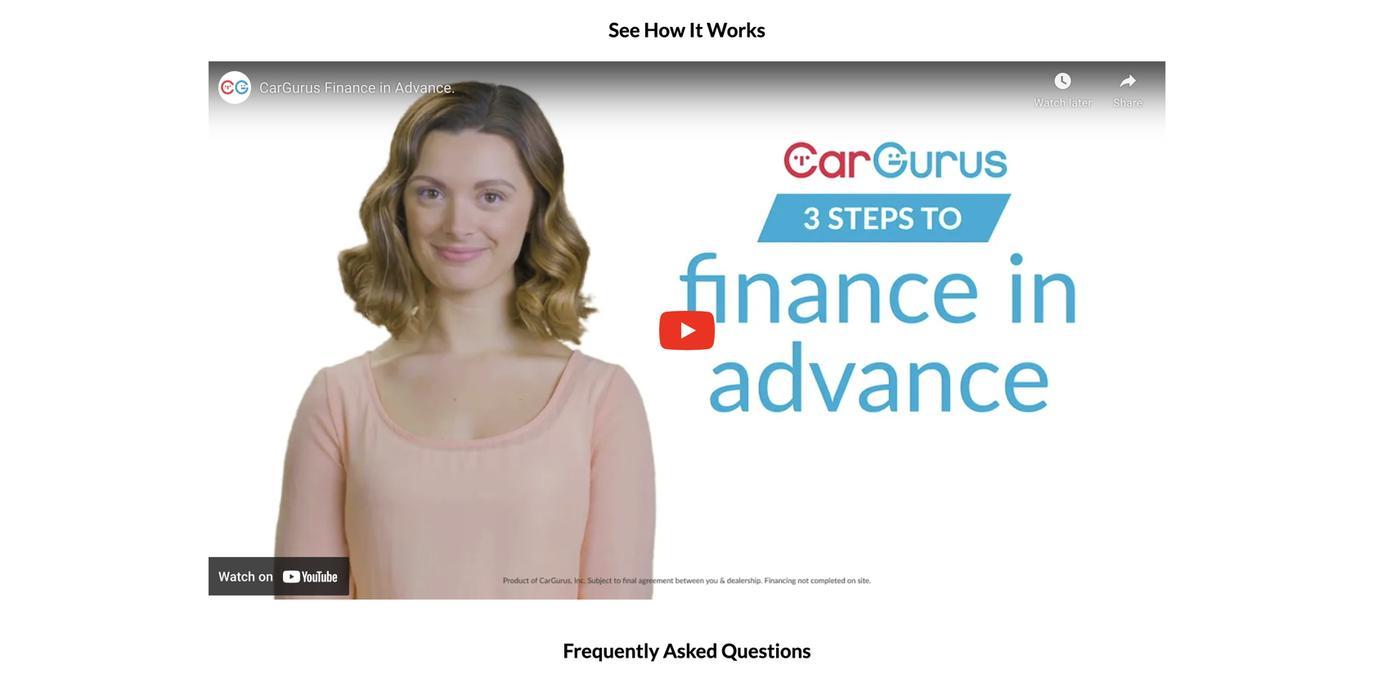 Task type: describe. For each thing, give the bounding box(es) containing it.
how
[[644, 18, 686, 41]]

see how it works
[[609, 18, 766, 41]]

see
[[609, 18, 640, 41]]

questions
[[722, 639, 811, 662]]

works
[[707, 18, 766, 41]]

frequently
[[563, 639, 659, 662]]



Task type: vqa. For each thing, say whether or not it's contained in the screenshot.
In
no



Task type: locate. For each thing, give the bounding box(es) containing it.
it
[[689, 18, 703, 41]]

asked
[[663, 639, 718, 662]]

frequently asked questions
[[563, 639, 811, 662]]



